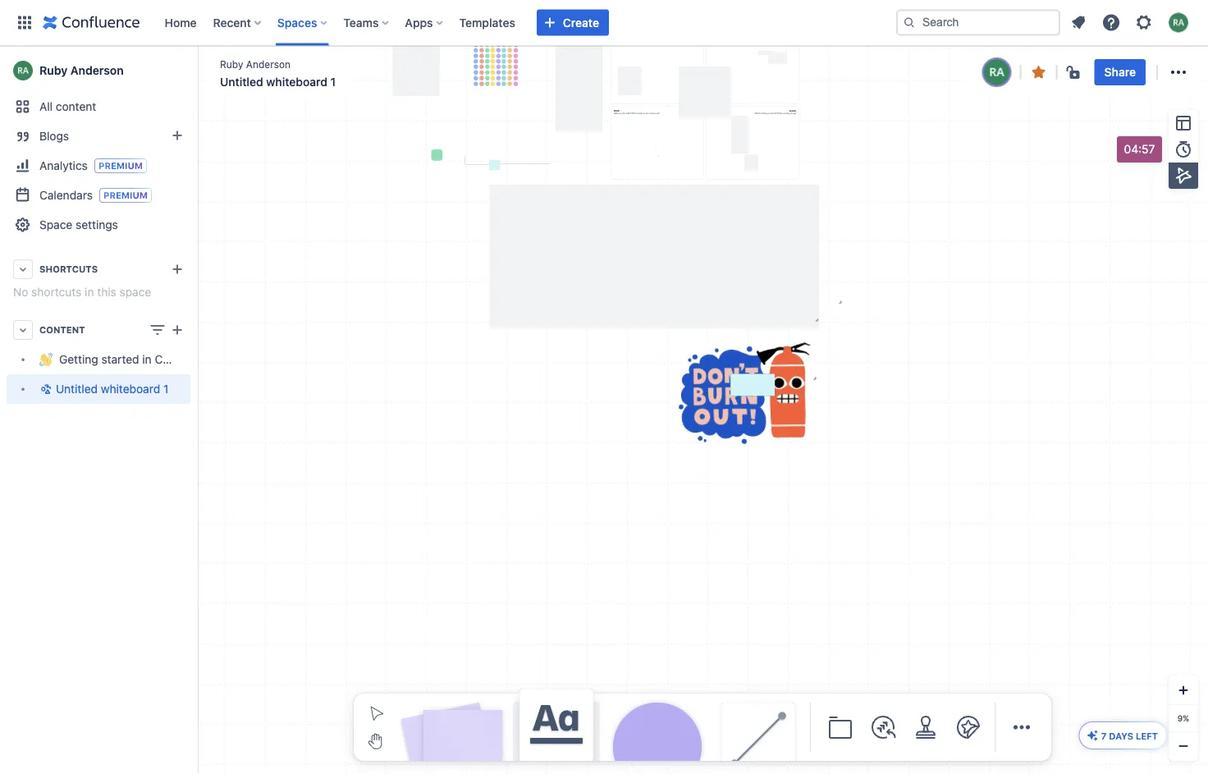 Task type: locate. For each thing, give the bounding box(es) containing it.
create
[[563, 16, 599, 29]]

1 vertical spatial in
[[142, 353, 152, 366]]

anderson for ruby anderson untitled whiteboard 1
[[246, 58, 291, 70]]

ruby anderson link
[[7, 54, 190, 87], [220, 57, 291, 71]]

in left the this
[[85, 285, 94, 299]]

banner
[[0, 0, 1209, 46]]

0 horizontal spatial ruby anderson link
[[7, 54, 190, 87]]

calendars link
[[7, 181, 190, 210]]

1 horizontal spatial ruby
[[220, 58, 243, 70]]

space settings
[[39, 218, 118, 232]]

1 horizontal spatial anderson
[[246, 58, 291, 70]]

premium image inside analytics link
[[94, 158, 147, 173]]

premium image inside the calendars link
[[99, 188, 152, 203]]

templates
[[459, 16, 516, 29]]

ruby for ruby anderson untitled whiteboard 1
[[220, 58, 243, 70]]

home
[[165, 16, 197, 29]]

content button
[[7, 315, 190, 345]]

1 vertical spatial whiteboard
[[101, 382, 160, 396]]

banner containing home
[[0, 0, 1209, 46]]

7
[[1102, 731, 1107, 741]]

1 vertical spatial premium image
[[99, 188, 152, 203]]

content
[[39, 325, 85, 335]]

in inside tree
[[142, 353, 152, 366]]

getting started in confluence link
[[7, 345, 215, 374]]

shortcuts button
[[7, 255, 190, 284]]

space settings link
[[7, 210, 190, 240]]

1 horizontal spatial in
[[142, 353, 152, 366]]

1 horizontal spatial whiteboard
[[266, 75, 328, 89]]

1 inside 'link'
[[163, 382, 169, 396]]

anderson down spaces at the left of the page
[[246, 58, 291, 70]]

tree containing getting started in confluence
[[7, 345, 215, 404]]

premium image up the calendars link
[[94, 158, 147, 173]]

spaces button
[[272, 9, 334, 36]]

collapse sidebar image
[[179, 54, 215, 87]]

ruby anderson
[[39, 64, 124, 77]]

this
[[97, 285, 116, 299]]

ruby inside space element
[[39, 64, 67, 77]]

spaces
[[277, 16, 317, 29]]

whiteboard
[[266, 75, 328, 89], [101, 382, 160, 396]]

teams
[[344, 16, 379, 29]]

recent button
[[208, 9, 268, 36]]

whiteboard down spaces at the left of the page
[[266, 75, 328, 89]]

premium image down analytics link
[[99, 188, 152, 203]]

tree
[[7, 345, 215, 404]]

0 horizontal spatial in
[[85, 285, 94, 299]]

ruby inside ruby anderson untitled whiteboard 1
[[220, 58, 243, 70]]

1 horizontal spatial untitled
[[220, 75, 263, 89]]

1
[[331, 75, 336, 89], [163, 382, 169, 396]]

no shortcuts in this space
[[13, 285, 151, 299]]

anderson
[[246, 58, 291, 70], [70, 64, 124, 77]]

0 vertical spatial 1
[[331, 75, 336, 89]]

all content
[[39, 100, 96, 113]]

0 vertical spatial in
[[85, 285, 94, 299]]

create button
[[537, 9, 609, 36]]

0 horizontal spatial 1
[[163, 382, 169, 396]]

shortcuts
[[31, 285, 82, 299]]

premium image for calendars
[[99, 188, 152, 203]]

content
[[56, 100, 96, 113]]

your profile and preferences image
[[1169, 13, 1189, 32]]

1 vertical spatial untitled
[[56, 382, 98, 396]]

share button
[[1095, 59, 1146, 85]]

settings icon image
[[1135, 13, 1154, 32]]

ruby up the all
[[39, 64, 67, 77]]

1 vertical spatial 1
[[163, 382, 169, 396]]

0 horizontal spatial anderson
[[70, 64, 124, 77]]

0 horizontal spatial ruby
[[39, 64, 67, 77]]

teams button
[[339, 9, 395, 36]]

0 horizontal spatial whiteboard
[[101, 382, 160, 396]]

untitled down getting
[[56, 382, 98, 396]]

0 vertical spatial untitled
[[220, 75, 263, 89]]

anderson inside ruby anderson untitled whiteboard 1
[[246, 58, 291, 70]]

space
[[39, 218, 72, 232]]

1 horizontal spatial 1
[[331, 75, 336, 89]]

recent
[[213, 16, 251, 29]]

getting
[[59, 353, 98, 366]]

0 vertical spatial whiteboard
[[266, 75, 328, 89]]

premium image
[[94, 158, 147, 173], [99, 188, 152, 203]]

appswitcher icon image
[[15, 13, 34, 32]]

help icon image
[[1102, 13, 1122, 32]]

ruby anderson link down recent popup button
[[220, 57, 291, 71]]

apps
[[405, 16, 433, 29]]

home link
[[160, 9, 202, 36]]

ruby anderson link up all content "link"
[[7, 54, 190, 87]]

settings
[[76, 218, 118, 232]]

anderson inside space element
[[70, 64, 124, 77]]

ruby right 'collapse sidebar' icon
[[220, 58, 243, 70]]

in
[[85, 285, 94, 299], [142, 353, 152, 366]]

0 horizontal spatial untitled
[[56, 382, 98, 396]]

anderson up all content "link"
[[70, 64, 124, 77]]

whiteboard inside 'link'
[[101, 382, 160, 396]]

confluence
[[155, 353, 215, 366]]

no
[[13, 285, 28, 299]]

shortcuts
[[39, 264, 98, 275]]

1 horizontal spatial ruby anderson link
[[220, 57, 291, 71]]

ruby
[[220, 58, 243, 70], [39, 64, 67, 77]]

space element
[[0, 46, 215, 774]]

confluence image
[[43, 13, 140, 32], [43, 13, 140, 32]]

untitled right 'collapse sidebar' icon
[[220, 75, 263, 89]]

whiteboard down getting started in confluence
[[101, 382, 160, 396]]

1 down spaces popup button
[[331, 75, 336, 89]]

space
[[120, 285, 151, 299]]

all
[[39, 100, 53, 113]]

in right started
[[142, 353, 152, 366]]

1 inside ruby anderson untitled whiteboard 1
[[331, 75, 336, 89]]

0 vertical spatial premium image
[[94, 158, 147, 173]]

analytics link
[[7, 151, 190, 181]]

1 down confluence at left top
[[163, 382, 169, 396]]

left
[[1136, 731, 1159, 741]]

untitled
[[220, 75, 263, 89], [56, 382, 98, 396]]



Task type: vqa. For each thing, say whether or not it's contained in the screenshot.
THE ANALYTICS link
yes



Task type: describe. For each thing, give the bounding box(es) containing it.
untitled whiteboard 1 link
[[7, 374, 190, 404]]

blogs
[[39, 129, 69, 143]]

in for started
[[142, 353, 152, 366]]

untitled whiteboard 1
[[56, 382, 169, 396]]

in for shortcuts
[[85, 285, 94, 299]]

whiteboard inside ruby anderson untitled whiteboard 1
[[266, 75, 328, 89]]

templates link
[[455, 9, 520, 36]]

create a blog image
[[168, 126, 187, 145]]

7 days left button
[[1080, 723, 1167, 749]]

apps button
[[400, 9, 450, 36]]

started
[[101, 353, 139, 366]]

ruby for ruby anderson
[[39, 64, 67, 77]]

calendars
[[39, 188, 93, 202]]

premium icon image
[[1087, 729, 1100, 742]]

add shortcut image
[[168, 259, 187, 279]]

ruby anderson image
[[984, 59, 1011, 85]]

ruby anderson untitled whiteboard 1
[[220, 58, 336, 89]]

no restrictions image
[[1066, 62, 1085, 82]]

premium image for analytics
[[94, 158, 147, 173]]

days
[[1110, 731, 1134, 741]]

change view image
[[148, 320, 168, 340]]

blogs link
[[7, 122, 190, 151]]

untitled inside ruby anderson untitled whiteboard 1
[[220, 75, 263, 89]]

tree inside space element
[[7, 345, 215, 404]]

analytics
[[39, 158, 88, 172]]

7 days left
[[1102, 731, 1159, 741]]

notification icon image
[[1069, 13, 1089, 32]]

search image
[[903, 16, 916, 29]]

unstar image
[[1029, 62, 1049, 82]]

create content image
[[168, 320, 187, 340]]

untitled inside 'link'
[[56, 382, 98, 396]]

anderson for ruby anderson
[[70, 64, 124, 77]]

getting started in confluence
[[59, 353, 215, 366]]

share
[[1105, 65, 1136, 79]]

global element
[[10, 0, 893, 46]]

all content link
[[7, 92, 190, 122]]

more actions image
[[1169, 62, 1189, 82]]

Search field
[[897, 9, 1061, 36]]



